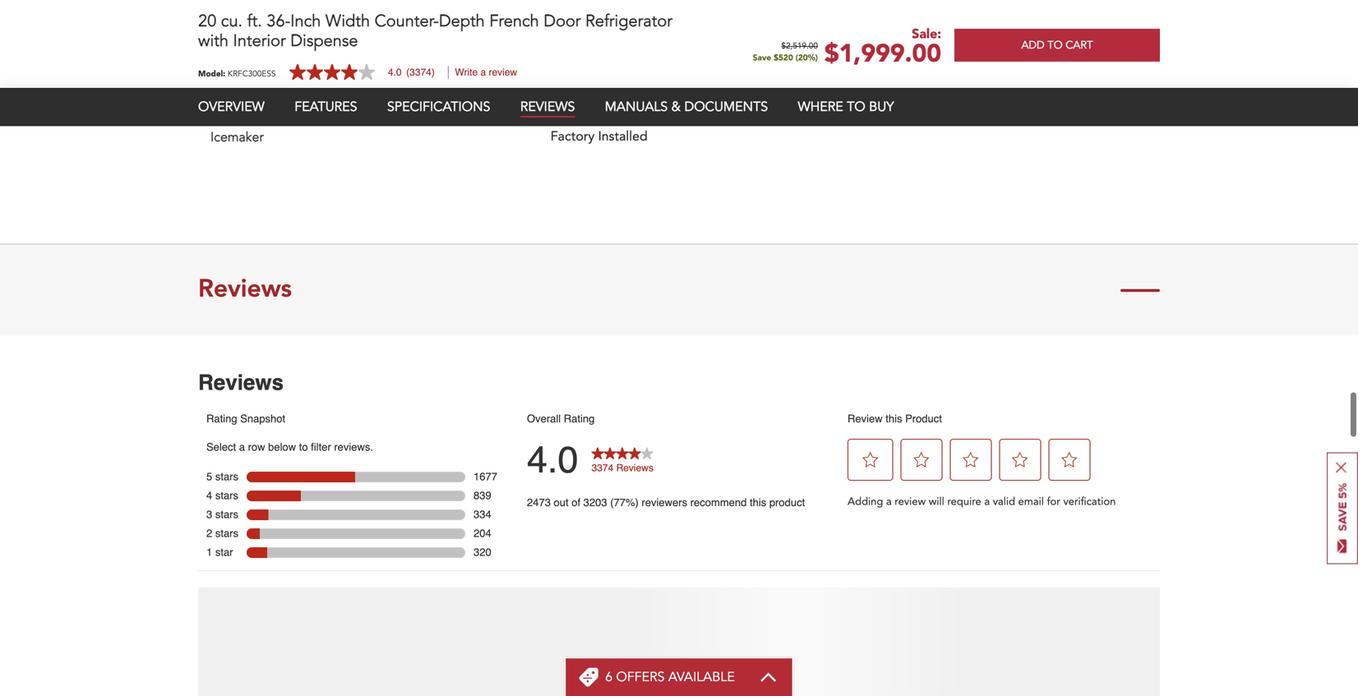 Task type: vqa. For each thing, say whether or not it's contained in the screenshot.


Task type: describe. For each thing, give the bounding box(es) containing it.
to
[[1048, 38, 1063, 53]]

manuals & documents
[[605, 98, 768, 116]]

adding a review will require a valid email for verification
[[848, 497, 1116, 508]]

2473
[[527, 497, 551, 509]]

write a review
[[455, 67, 517, 78]]

20 cu. ft. 36-inch width counter-depth french door refrigerator with interior dispense
[[198, 10, 673, 52]]

a for adding
[[887, 497, 892, 508]]

add to cart button
[[955, 29, 1160, 62]]

320
[[474, 546, 492, 559]]

product
[[770, 497, 805, 509]]

3 stars
[[206, 509, 239, 521]]

5
[[206, 471, 212, 483]]

4 stars
[[206, 490, 239, 502]]

1 vertical spatial icemaker
[[211, 128, 264, 146]]

2
[[206, 528, 212, 540]]

interior
[[233, 30, 286, 52]]

available
[[669, 669, 735, 687]]

french
[[490, 10, 539, 32]]

star
[[215, 546, 233, 559]]

manuals
[[605, 98, 668, 116]]

stars for 5 stars
[[215, 471, 239, 483]]

1 vertical spatial to
[[299, 441, 308, 453]]

reviewers
[[642, 497, 688, 509]]

overview link
[[198, 98, 265, 116]]

reviews inside overall rating element
[[616, 463, 654, 474]]

model:
[[198, 68, 225, 79]]

a left valid
[[985, 497, 990, 508]]

buy
[[869, 98, 894, 116]]

of
[[572, 497, 581, 509]]

select
[[206, 441, 236, 453]]

where to buy
[[798, 98, 894, 116]]

installed
[[598, 131, 648, 144]]

door
[[544, 10, 581, 32]]

installation configuration
[[211, 28, 358, 46]]

1 horizontal spatial this
[[886, 413, 903, 425]]

dispense
[[290, 30, 358, 52]]

3374
[[592, 463, 614, 474]]

rating is 0 (out of 5 stars). group
[[848, 435, 1095, 485]]

out
[[554, 497, 569, 509]]

model: krfc300ess
[[198, 68, 276, 79]]

overall
[[527, 413, 561, 425]]

2473 out of 3203 (77%) reviewers recommend this product
[[527, 497, 805, 509]]

36-
[[267, 10, 291, 32]]

rating snapshot
[[206, 413, 285, 425]]

close image
[[1336, 463, 1347, 473]]

cu.
[[221, 10, 243, 32]]

(3374)
[[406, 67, 435, 78]]

a for write
[[481, 67, 486, 78]]

3203
[[584, 497, 607, 509]]

chevron icon image
[[760, 673, 778, 683]]

204
[[474, 528, 492, 540]]

1 star
[[206, 546, 233, 559]]

5 stars
[[206, 471, 239, 483]]

$520
[[774, 52, 793, 63]]

refrigerator
[[586, 10, 673, 32]]

row
[[248, 441, 265, 453]]

ft.
[[247, 10, 262, 32]]

1
[[206, 546, 212, 559]]

(20%)
[[796, 52, 818, 63]]

0 vertical spatial to
[[847, 98, 866, 116]]

sale:
[[912, 25, 942, 43]]

3374 reviews
[[592, 463, 654, 474]]

write
[[455, 67, 478, 78]]

334
[[474, 509, 492, 521]]

review
[[848, 413, 883, 425]]

where
[[798, 98, 844, 116]]

factory
[[551, 131, 595, 144]]

review this product
[[848, 413, 942, 425]]

cart
[[1066, 38, 1093, 53]]

installation
[[211, 28, 274, 46]]

select a row below to filter reviews.
[[206, 441, 373, 453]]

filter
[[311, 441, 331, 453]]

6
[[605, 669, 613, 687]]

counter-
[[375, 10, 439, 32]]

4.0 (3374)
[[388, 67, 435, 78]]

width
[[326, 10, 370, 32]]

overview
[[198, 98, 265, 116]]

stars for 2 stars
[[215, 528, 239, 540]]



Task type: locate. For each thing, give the bounding box(es) containing it.
a left row
[[239, 441, 245, 453]]

1 vertical spatial 4.0
[[527, 439, 579, 481]]

stars right 2
[[215, 528, 239, 540]]

heading
[[605, 669, 735, 687]]

reviews
[[520, 98, 575, 116], [198, 278, 292, 303], [198, 370, 284, 395], [616, 463, 654, 474]]

where to buy link
[[798, 98, 894, 116]]

will
[[929, 497, 945, 508]]

4.0 for 4.0
[[527, 439, 579, 481]]

review right write
[[489, 67, 517, 78]]

1 vertical spatial review
[[895, 497, 926, 508]]

4.0 left (3374)
[[388, 67, 402, 78]]

for
[[1047, 497, 1061, 508]]

overall rating element
[[519, 403, 840, 518]]

4.0
[[388, 67, 402, 78], [527, 439, 579, 481]]

verification
[[1064, 497, 1116, 508]]

below
[[268, 441, 296, 453]]

1677
[[474, 471, 498, 483]]

depth
[[439, 10, 485, 32]]

1 rating from the left
[[206, 413, 237, 425]]

features
[[295, 98, 357, 116]]

4.0 inside overall rating element
[[527, 439, 579, 481]]

specifications link
[[387, 98, 491, 116]]

0 vertical spatial this
[[886, 413, 903, 425]]

stars right 3 at the left bottom
[[215, 509, 239, 521]]

documents
[[685, 98, 768, 116]]

write a review button
[[455, 67, 517, 78]]

review
[[489, 67, 517, 78], [895, 497, 926, 508]]

reviews.
[[334, 441, 373, 453]]

stars right 5 in the bottom left of the page
[[215, 471, 239, 483]]

recommend
[[691, 497, 747, 509]]

product
[[906, 413, 942, 425]]

icemaker down overview link
[[211, 128, 264, 146]]

0 horizontal spatial to
[[299, 441, 308, 453]]

rating right overall at the bottom left of page
[[564, 413, 595, 425]]

4
[[206, 490, 212, 502]]

overall rating
[[527, 413, 595, 425]]

0 horizontal spatial 4.0
[[388, 67, 402, 78]]

this right the review
[[886, 413, 903, 425]]

reviews link
[[520, 98, 575, 118]]

2 stars
[[206, 528, 239, 540]]

adding
[[848, 497, 884, 508]]

icemaker up overview
[[198, 73, 280, 95]]

to left buy
[[847, 98, 866, 116]]

4 stars from the top
[[215, 528, 239, 540]]

$1,999.00
[[825, 37, 942, 71]]

$2,519.00
[[782, 42, 818, 51]]

manuals & documents link
[[605, 98, 768, 116]]

heading containing 6
[[605, 669, 735, 687]]

(77%)
[[610, 497, 639, 509]]

2 rating from the left
[[564, 413, 595, 425]]

freestanding
[[571, 30, 648, 43]]

this left the product
[[750, 497, 767, 509]]

promo tag image
[[579, 668, 599, 688]]

review for write
[[489, 67, 517, 78]]

1 stars from the top
[[215, 471, 239, 483]]

1 horizontal spatial rating
[[564, 413, 595, 425]]

4.0 for 4.0 (3374)
[[388, 67, 402, 78]]

add to cart
[[1022, 38, 1093, 53]]

1 horizontal spatial to
[[847, 98, 866, 116]]

review for adding
[[895, 497, 926, 508]]

0 horizontal spatial this
[[750, 497, 767, 509]]

offers
[[616, 669, 665, 687]]

1 horizontal spatial review
[[895, 497, 926, 508]]

20
[[198, 10, 216, 32]]

3 stars from the top
[[215, 509, 239, 521]]

3
[[206, 509, 212, 521]]

3374 reviews link
[[583, 439, 663, 489]]

krfc300ess
[[228, 68, 276, 79]]

4.0 down "overall rating"
[[527, 439, 579, 481]]

0 horizontal spatial rating
[[206, 413, 237, 425]]

stars
[[215, 471, 239, 483], [215, 490, 239, 502], [215, 509, 239, 521], [215, 528, 239, 540]]

rating up select
[[206, 413, 237, 425]]

$2,519.00 save $520 (20%)
[[753, 42, 818, 63]]

this inside overall rating element
[[750, 497, 767, 509]]

stars right 4
[[215, 490, 239, 502]]

with
[[198, 30, 229, 52]]

1 horizontal spatial 4.0
[[527, 439, 579, 481]]

0 vertical spatial icemaker
[[198, 73, 280, 95]]

snapshot
[[240, 413, 285, 425]]

configuration
[[278, 28, 358, 46]]

2 stars from the top
[[215, 490, 239, 502]]

require
[[948, 497, 982, 508]]

1 vertical spatial this
[[750, 497, 767, 509]]

rating snapshot group
[[206, 468, 511, 562]]

sale: $1,999.00
[[825, 25, 942, 71]]

a
[[481, 67, 486, 78], [239, 441, 245, 453], [887, 497, 892, 508], [985, 497, 990, 508]]

rating inside overall rating element
[[564, 413, 595, 425]]

0 vertical spatial 4.0
[[388, 67, 402, 78]]

rating
[[206, 413, 237, 425], [564, 413, 595, 425]]

to left filter
[[299, 441, 308, 453]]

839
[[474, 490, 492, 502]]

0 horizontal spatial review
[[489, 67, 517, 78]]

0 vertical spatial review
[[489, 67, 517, 78]]

email
[[1019, 497, 1044, 508]]

stars for 4 stars
[[215, 490, 239, 502]]

stars for 3 stars
[[215, 509, 239, 521]]

icemaker
[[198, 73, 280, 95], [211, 128, 264, 146]]

specifications
[[387, 98, 491, 116]]

factory installed
[[551, 131, 648, 144]]

a right the adding
[[887, 497, 892, 508]]

add
[[1022, 38, 1045, 53]]

6 offers available
[[605, 669, 735, 687]]

this
[[886, 413, 903, 425], [750, 497, 767, 509]]

features link
[[295, 98, 357, 116]]

review left will
[[895, 497, 926, 508]]

a right write
[[481, 67, 486, 78]]

a for select
[[239, 441, 245, 453]]

save
[[753, 52, 772, 63]]



